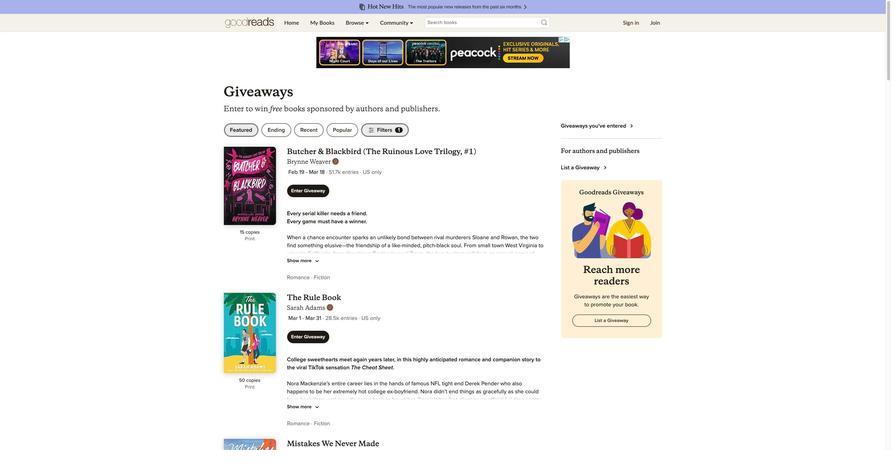 Task type: locate. For each thing, give the bounding box(es) containing it.
book cover image
[[224, 147, 276, 225], [224, 293, 276, 374], [224, 440, 276, 451]]

None search field
[[419, 17, 556, 28]]

goodreads author image for 3rd book cover image from the bottom of the page
[[332, 158, 339, 165]]

Search by book title or ISBN text field
[[425, 17, 550, 28]]

0 vertical spatial book cover image
[[224, 147, 276, 225]]

0 vertical spatial goodreads author image
[[332, 158, 339, 165]]

2 vertical spatial book cover image
[[224, 440, 276, 451]]

1 vertical spatial book cover image
[[224, 293, 276, 374]]

goodreads author image for 2nd book cover image from the top of the page
[[327, 304, 334, 311]]

1 vertical spatial goodreads author image
[[327, 304, 334, 311]]

1 book cover image from the top
[[224, 147, 276, 225]]

home image
[[225, 14, 274, 31]]

goodreads author image
[[332, 158, 339, 165], [327, 304, 334, 311]]



Task type: describe. For each thing, give the bounding box(es) containing it.
recent hit books of the past 6 months image
[[165, 0, 722, 14]]

advertisement element
[[316, 37, 570, 68]]

2 book cover image from the top
[[224, 293, 276, 374]]

two people reading image
[[572, 202, 652, 259]]

3 book cover image from the top
[[224, 440, 276, 451]]



Task type: vqa. For each thing, say whether or not it's contained in the screenshot.
the rightmost 'Book'
no



